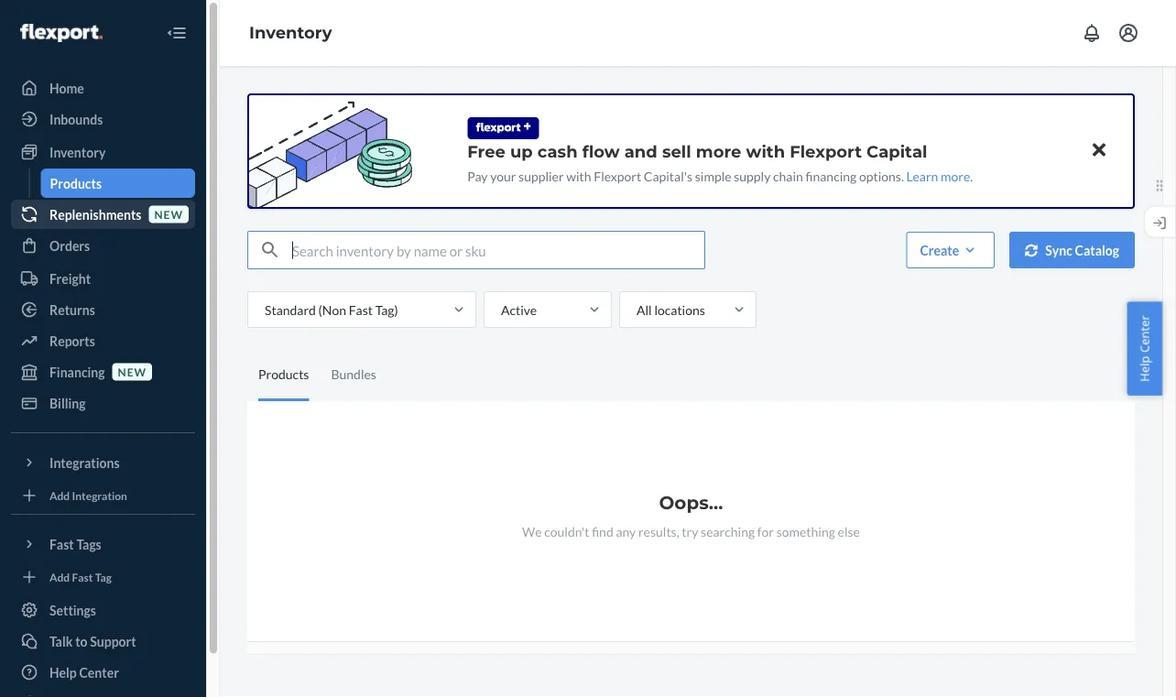 Task type: describe. For each thing, give the bounding box(es) containing it.
open account menu image
[[1118, 22, 1140, 44]]

billing link
[[11, 389, 195, 418]]

locations
[[655, 302, 706, 318]]

learn
[[907, 168, 939, 184]]

supplier
[[519, 168, 564, 184]]

any
[[616, 524, 636, 539]]

catalog
[[1076, 242, 1120, 258]]

to
[[75, 634, 88, 649]]

add fast tag link
[[11, 566, 195, 588]]

0 horizontal spatial help center
[[49, 665, 119, 681]]

inbounds
[[49, 111, 103, 127]]

talk to support
[[49, 634, 136, 649]]

integration
[[72, 489, 127, 502]]

1 vertical spatial products
[[258, 367, 309, 382]]

help center button
[[1128, 302, 1163, 396]]

replenishments
[[49, 207, 142, 222]]

financing
[[806, 168, 857, 184]]

flow
[[583, 141, 620, 161]]

capital
[[867, 141, 928, 161]]

add integration link
[[11, 485, 195, 507]]

support
[[90, 634, 136, 649]]

find
[[592, 524, 614, 539]]

add integration
[[49, 489, 127, 502]]

bundles
[[331, 367, 377, 382]]

close image
[[1094, 139, 1106, 161]]

settings link
[[11, 596, 195, 625]]

supply
[[734, 168, 771, 184]]

all locations
[[637, 302, 706, 318]]

standard (non fast tag)
[[265, 302, 398, 318]]

orders
[[49, 238, 90, 253]]

create button
[[907, 232, 996, 269]]

Search inventory by name or sku text field
[[292, 232, 705, 269]]

1 horizontal spatial inventory link
[[249, 23, 332, 43]]

fast tags button
[[11, 530, 195, 559]]

standard
[[265, 302, 316, 318]]

close navigation image
[[166, 22, 188, 44]]

talk
[[49, 634, 73, 649]]

and
[[625, 141, 658, 161]]

0 vertical spatial fast
[[349, 302, 373, 318]]

home
[[49, 80, 84, 96]]

0 vertical spatial inventory
[[249, 23, 332, 43]]

up
[[511, 141, 533, 161]]

options.
[[860, 168, 905, 184]]

fast tags
[[49, 537, 102, 552]]

tag)
[[376, 302, 398, 318]]

free up cash flow and sell more with flexport capital pay your supplier with flexport capital's simple supply chain financing options. learn more .
[[468, 141, 974, 184]]

simple
[[696, 168, 732, 184]]

returns link
[[11, 295, 195, 324]]

1 vertical spatial with
[[567, 168, 592, 184]]

1 vertical spatial more
[[941, 168, 971, 184]]

(non
[[319, 302, 346, 318]]

flexport logo image
[[20, 24, 103, 42]]

2 vertical spatial fast
[[72, 571, 93, 584]]

tags
[[76, 537, 102, 552]]

1 vertical spatial center
[[79, 665, 119, 681]]



Task type: vqa. For each thing, say whether or not it's contained in the screenshot.
"New" corresponding to Financing
yes



Task type: locate. For each thing, give the bounding box(es) containing it.
help
[[1137, 356, 1154, 382], [49, 665, 77, 681]]

0 horizontal spatial products
[[50, 176, 102, 191]]

oops...
[[659, 492, 724, 514]]

all
[[637, 302, 652, 318]]

more
[[696, 141, 742, 161], [941, 168, 971, 184]]

integrations
[[49, 455, 120, 471]]

0 horizontal spatial center
[[79, 665, 119, 681]]

products down standard
[[258, 367, 309, 382]]

products up replenishments on the left
[[50, 176, 102, 191]]

your
[[491, 168, 516, 184]]

flexport
[[790, 141, 863, 161], [594, 168, 642, 184]]

center
[[1137, 315, 1154, 353], [79, 665, 119, 681]]

orders link
[[11, 231, 195, 260]]

0 horizontal spatial inventory
[[49, 144, 106, 160]]

1 horizontal spatial new
[[154, 208, 183, 221]]

1 horizontal spatial center
[[1137, 315, 1154, 353]]

0 vertical spatial help
[[1137, 356, 1154, 382]]

new for financing
[[118, 365, 147, 379]]

new
[[154, 208, 183, 221], [118, 365, 147, 379]]

1 horizontal spatial inventory
[[249, 23, 332, 43]]

new down 'products' link
[[154, 208, 183, 221]]

chain
[[774, 168, 804, 184]]

1 horizontal spatial help center
[[1137, 315, 1154, 382]]

we
[[523, 524, 542, 539]]

center inside button
[[1137, 315, 1154, 353]]

inventory
[[249, 23, 332, 43], [49, 144, 106, 160]]

0 horizontal spatial new
[[118, 365, 147, 379]]

new for replenishments
[[154, 208, 183, 221]]

0 horizontal spatial inventory link
[[11, 137, 195, 167]]

with up supply
[[747, 141, 786, 161]]

1 vertical spatial inventory link
[[11, 137, 195, 167]]

0 horizontal spatial help
[[49, 665, 77, 681]]

sync catalog
[[1046, 242, 1120, 258]]

1 vertical spatial help
[[49, 665, 77, 681]]

1 vertical spatial fast
[[49, 537, 74, 552]]

1 horizontal spatial more
[[941, 168, 971, 184]]

more right learn at the top
[[941, 168, 971, 184]]

reports link
[[11, 326, 195, 356]]

add up settings
[[49, 571, 70, 584]]

try
[[682, 524, 699, 539]]

help center inside button
[[1137, 315, 1154, 382]]

add for add integration
[[49, 489, 70, 502]]

help inside help center link
[[49, 665, 77, 681]]

sell
[[663, 141, 692, 161]]

1 vertical spatial flexport
[[594, 168, 642, 184]]

open notifications image
[[1082, 22, 1104, 44]]

new down reports link
[[118, 365, 147, 379]]

1 vertical spatial new
[[118, 365, 147, 379]]

settings
[[49, 603, 96, 618]]

financing
[[49, 364, 105, 380]]

results,
[[639, 524, 680, 539]]

products
[[50, 176, 102, 191], [258, 367, 309, 382]]

else
[[838, 524, 861, 539]]

couldn't
[[545, 524, 590, 539]]

help inside help center button
[[1137, 356, 1154, 382]]

tag
[[95, 571, 112, 584]]

1 horizontal spatial with
[[747, 141, 786, 161]]

0 horizontal spatial with
[[567, 168, 592, 184]]

0 vertical spatial help center
[[1137, 315, 1154, 382]]

fast
[[349, 302, 373, 318], [49, 537, 74, 552], [72, 571, 93, 584]]

freight
[[49, 271, 91, 286]]

we couldn't find any results, try searching for something else
[[523, 524, 861, 539]]

1 vertical spatial help center
[[49, 665, 119, 681]]

something
[[777, 524, 836, 539]]

1 vertical spatial add
[[49, 571, 70, 584]]

integrations button
[[11, 448, 195, 478]]

0 vertical spatial with
[[747, 141, 786, 161]]

pay
[[468, 168, 488, 184]]

fast left tag) on the top left
[[349, 302, 373, 318]]

0 vertical spatial products
[[50, 176, 102, 191]]

0 vertical spatial flexport
[[790, 141, 863, 161]]

0 horizontal spatial flexport
[[594, 168, 642, 184]]

sync
[[1046, 242, 1073, 258]]

for
[[758, 524, 775, 539]]

with down cash
[[567, 168, 592, 184]]

learn more link
[[907, 168, 971, 184]]

1 vertical spatial inventory
[[49, 144, 106, 160]]

home link
[[11, 73, 195, 103]]

0 vertical spatial inventory link
[[249, 23, 332, 43]]

0 vertical spatial center
[[1137, 315, 1154, 353]]

add fast tag
[[49, 571, 112, 584]]

products link
[[41, 169, 195, 198]]

capital's
[[644, 168, 693, 184]]

freight link
[[11, 264, 195, 293]]

fast inside dropdown button
[[49, 537, 74, 552]]

0 vertical spatial add
[[49, 489, 70, 502]]

0 horizontal spatial more
[[696, 141, 742, 161]]

fast left tag
[[72, 571, 93, 584]]

sync alt image
[[1026, 244, 1039, 257]]

sync catalog button
[[1010, 232, 1136, 269]]

2 add from the top
[[49, 571, 70, 584]]

add for add fast tag
[[49, 571, 70, 584]]

help center
[[1137, 315, 1154, 382], [49, 665, 119, 681]]

help center link
[[11, 658, 195, 687]]

returns
[[49, 302, 95, 318]]

create
[[921, 242, 960, 258]]

.
[[971, 168, 974, 184]]

inbounds link
[[11, 104, 195, 134]]

free
[[468, 141, 506, 161]]

more up "simple"
[[696, 141, 742, 161]]

flexport up "financing"
[[790, 141, 863, 161]]

inventory link
[[249, 23, 332, 43], [11, 137, 195, 167]]

fast left "tags"
[[49, 537, 74, 552]]

searching
[[701, 524, 755, 539]]

1 add from the top
[[49, 489, 70, 502]]

cash
[[538, 141, 578, 161]]

reports
[[49, 333, 95, 349]]

0 vertical spatial new
[[154, 208, 183, 221]]

1 horizontal spatial products
[[258, 367, 309, 382]]

0 vertical spatial more
[[696, 141, 742, 161]]

1 horizontal spatial help
[[1137, 356, 1154, 382]]

add left integration
[[49, 489, 70, 502]]

billing
[[49, 396, 86, 411]]

active
[[501, 302, 537, 318]]

flexport down flow
[[594, 168, 642, 184]]

1 horizontal spatial flexport
[[790, 141, 863, 161]]

talk to support button
[[11, 627, 195, 656]]

with
[[747, 141, 786, 161], [567, 168, 592, 184]]

add
[[49, 489, 70, 502], [49, 571, 70, 584]]



